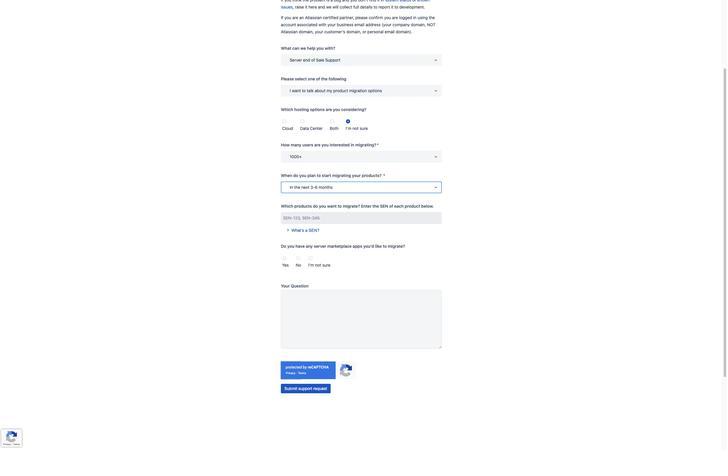 Task type: vqa. For each thing, say whether or not it's contained in the screenshot.
the middle your
yes



Task type: describe. For each thing, give the bounding box(es) containing it.
1 horizontal spatial email
[[385, 29, 395, 34]]

server
[[290, 57, 302, 62]]

3-
[[311, 185, 315, 190]]

open image for in the next 3-6 months
[[432, 184, 439, 191]]

products
[[294, 204, 312, 209]]

are right users
[[314, 142, 321, 147]]

which for which products do you want to migrate? enter the sen of each product below.
[[281, 204, 293, 209]]

confirm
[[369, 15, 383, 20]]

months
[[319, 185, 333, 190]]

question
[[291, 284, 309, 289]]

open image for when do you plan to start migrating your products?
[[432, 153, 439, 160]]

, raise it here and we will collect full details to report it to development.
[[293, 4, 425, 9]]

if
[[281, 15, 283, 20]]

if you are an atlassian certified partner, please confirm you are logged in using the account associated with your business email address (your company domain, not atlassian domain, your customer's domain, or personal email domain).
[[281, 15, 436, 34]]

submit
[[284, 386, 297, 391]]

0 vertical spatial do
[[293, 173, 298, 178]]

details
[[360, 4, 373, 9]]

what
[[281, 46, 291, 51]]

will
[[333, 4, 339, 9]]

domain).
[[396, 29, 412, 34]]

development.
[[399, 4, 425, 9]]

to left report
[[374, 4, 377, 9]]

marketplace
[[327, 244, 352, 249]]

migrating
[[332, 173, 351, 178]]

cloud
[[282, 126, 293, 131]]

0 horizontal spatial in
[[351, 142, 354, 147]]

talk
[[307, 88, 314, 93]]

sale
[[316, 57, 324, 62]]

the up about
[[321, 76, 328, 81]]

each
[[394, 204, 404, 209]]

1 horizontal spatial i'm
[[346, 126, 351, 131]]

Your Question text field
[[281, 290, 442, 349]]

server end of sale support
[[290, 57, 340, 62]]

what can we help you with?
[[281, 46, 335, 51]]

full
[[353, 4, 359, 9]]

which hosting options are you considering?
[[281, 107, 366, 112]]

both
[[330, 126, 339, 131]]

are down 'my'
[[326, 107, 332, 112]]

many
[[291, 142, 301, 147]]

1 it from the left
[[305, 4, 307, 9]]

issues
[[281, 4, 293, 9]]

with
[[319, 22, 326, 27]]

0 vertical spatial of
[[311, 57, 315, 62]]

personal
[[367, 29, 384, 34]]

help
[[307, 46, 316, 51]]

known
[[417, 0, 430, 2]]

known issues
[[281, 0, 430, 9]]

apps
[[353, 244, 362, 249]]

please select one of the following
[[281, 76, 346, 81]]

users
[[302, 142, 313, 147]]

end
[[303, 57, 310, 62]]

products?
[[362, 173, 382, 178]]

partner,
[[340, 15, 354, 20]]

Which products do you want to migrate? Enter the SEN of each product below.  text field
[[281, 212, 442, 224]]

1 vertical spatial want
[[327, 204, 337, 209]]

not
[[427, 22, 436, 27]]

0 horizontal spatial want
[[292, 88, 301, 93]]

following
[[329, 76, 346, 81]]

start
[[322, 173, 331, 178]]

your
[[281, 284, 290, 289]]

1000+
[[290, 154, 302, 159]]

you up (your
[[384, 15, 391, 20]]

1 vertical spatial do
[[313, 204, 318, 209]]

which for which hosting options are you considering?
[[281, 107, 293, 112]]

yes
[[282, 263, 289, 268]]

0 horizontal spatial sure
[[322, 263, 330, 268]]

2 horizontal spatial of
[[389, 204, 393, 209]]

1 vertical spatial *
[[383, 173, 385, 178]]

hosting
[[294, 107, 309, 112]]

0 horizontal spatial not
[[315, 263, 321, 268]]

which products do you want to migrate? enter the sen of each product below.
[[281, 204, 434, 209]]

0 vertical spatial options
[[368, 88, 382, 93]]

here
[[309, 4, 317, 9]]

support
[[298, 386, 312, 391]]

your question
[[281, 284, 309, 289]]

have
[[296, 244, 305, 249]]

do
[[281, 244, 286, 249]]

logged
[[399, 15, 412, 20]]

certified
[[323, 15, 339, 20]]

no
[[296, 263, 301, 268]]

0 vertical spatial your
[[327, 22, 336, 27]]

and
[[318, 4, 325, 9]]

how
[[281, 142, 290, 147]]

the right 'in'
[[294, 185, 300, 190]]

0 horizontal spatial your
[[315, 29, 323, 34]]

1 vertical spatial i'm not sure
[[308, 263, 330, 268]]

server
[[314, 244, 326, 249]]

,
[[293, 4, 294, 9]]

in the next 3-6 months
[[290, 185, 333, 190]]

(your
[[382, 22, 392, 27]]

address
[[366, 22, 381, 27]]

you left considering?
[[333, 107, 340, 112]]

sen?
[[309, 228, 319, 233]]

2 vertical spatial your
[[352, 173, 361, 178]]

next
[[301, 185, 309, 190]]

are up company
[[392, 15, 398, 20]]

what's a sen? button
[[281, 221, 323, 236]]

select
[[295, 76, 307, 81]]

0 horizontal spatial email
[[355, 22, 365, 27]]

interested
[[330, 142, 350, 147]]

one
[[308, 76, 315, 81]]

data center
[[300, 126, 323, 131]]

data
[[300, 126, 309, 131]]

associated
[[297, 22, 317, 27]]

what's a sen?
[[292, 228, 319, 233]]

please
[[281, 76, 294, 81]]

about
[[315, 88, 326, 93]]

1 horizontal spatial of
[[316, 76, 320, 81]]

you right help at the left top of page
[[317, 46, 324, 51]]

sen
[[380, 204, 388, 209]]

report
[[379, 4, 390, 9]]



Task type: locate. For each thing, give the bounding box(es) containing it.
center
[[310, 126, 323, 131]]

atlassian down account at left top
[[281, 29, 298, 34]]

0 vertical spatial in
[[413, 15, 417, 20]]

1 vertical spatial option group
[[281, 252, 442, 269]]

0 vertical spatial sure
[[360, 126, 368, 131]]

0 vertical spatial want
[[292, 88, 301, 93]]

i
[[290, 88, 291, 93]]

in
[[413, 15, 417, 20], [351, 142, 354, 147]]

domain, down using
[[411, 22, 426, 27]]

0 horizontal spatial do
[[293, 173, 298, 178]]

i'm right both
[[346, 126, 351, 131]]

email down please
[[355, 22, 365, 27]]

migrate?
[[343, 204, 360, 209], [388, 244, 405, 249]]

which left products
[[281, 204, 293, 209]]

1 horizontal spatial options
[[368, 88, 382, 93]]

product
[[333, 88, 348, 93], [405, 204, 420, 209]]

you
[[284, 15, 291, 20], [384, 15, 391, 20], [317, 46, 324, 51], [333, 107, 340, 112], [322, 142, 329, 147], [299, 173, 306, 178], [319, 204, 326, 209], [287, 244, 294, 249]]

1 horizontal spatial do
[[313, 204, 318, 209]]

which
[[281, 107, 293, 112], [281, 204, 293, 209]]

0 vertical spatial product
[[333, 88, 348, 93]]

not down server
[[315, 263, 321, 268]]

i want to talk about my product migration options
[[290, 88, 382, 93]]

1 vertical spatial your
[[315, 29, 323, 34]]

we left will
[[326, 4, 331, 9]]

1 vertical spatial atlassian
[[281, 29, 298, 34]]

company
[[393, 22, 410, 27]]

i'm not sure down server
[[308, 263, 330, 268]]

you left the plan
[[299, 173, 306, 178]]

the
[[429, 15, 435, 20], [321, 76, 328, 81], [294, 185, 300, 190], [373, 204, 379, 209]]

request
[[313, 386, 327, 391]]

which left hosting
[[281, 107, 293, 112]]

domain,
[[411, 22, 426, 27], [299, 29, 314, 34], [346, 29, 361, 34]]

please
[[355, 15, 368, 20]]

to
[[374, 4, 377, 9], [395, 4, 398, 9], [302, 88, 306, 93], [317, 173, 321, 178], [338, 204, 342, 209], [383, 244, 387, 249]]

account
[[281, 22, 296, 27]]

to left talk
[[302, 88, 306, 93]]

submit support request
[[284, 386, 327, 391]]

or
[[363, 29, 366, 34]]

1 horizontal spatial in
[[413, 15, 417, 20]]

migrate? left enter
[[343, 204, 360, 209]]

not down considering?
[[353, 126, 359, 131]]

what's
[[292, 228, 304, 233]]

0 vertical spatial *
[[377, 142, 379, 147]]

1 vertical spatial of
[[316, 76, 320, 81]]

sure down server
[[322, 263, 330, 268]]

2 which from the top
[[281, 204, 293, 209]]

how many users are you interested in migrating? *
[[281, 142, 379, 147]]

6
[[315, 185, 318, 190]]

collect
[[340, 4, 352, 9]]

atlassian up associated on the left of page
[[305, 15, 322, 20]]

we
[[326, 4, 331, 9], [300, 46, 306, 51]]

migrate? right "like"
[[388, 244, 405, 249]]

0 vertical spatial not
[[353, 126, 359, 131]]

it left here on the left top
[[305, 4, 307, 9]]

support
[[325, 57, 340, 62]]

open image
[[432, 87, 439, 94], [432, 153, 439, 160]]

1 horizontal spatial i'm not sure
[[346, 126, 368, 131]]

want right i
[[292, 88, 301, 93]]

your right migrating
[[352, 173, 361, 178]]

open image for which hosting options are you considering?
[[432, 87, 439, 94]]

1 vertical spatial sure
[[322, 263, 330, 268]]

known issues link
[[281, 0, 430, 9]]

you right if
[[284, 15, 291, 20]]

2 it from the left
[[391, 4, 394, 9]]

2 horizontal spatial domain,
[[411, 22, 426, 27]]

do you have any server marketplace apps you'd like to migrate?
[[281, 244, 405, 249]]

1 vertical spatial product
[[405, 204, 420, 209]]

1 vertical spatial we
[[300, 46, 306, 51]]

raise
[[295, 4, 304, 9]]

2 vertical spatial of
[[389, 204, 393, 209]]

in left using
[[413, 15, 417, 20]]

0 horizontal spatial domain,
[[299, 29, 314, 34]]

the up not
[[429, 15, 435, 20]]

0 horizontal spatial product
[[333, 88, 348, 93]]

of right sen
[[389, 204, 393, 209]]

1 horizontal spatial atlassian
[[305, 15, 322, 20]]

1 vertical spatial open image
[[432, 184, 439, 191]]

open image
[[432, 57, 439, 64], [432, 184, 439, 191]]

1 horizontal spatial want
[[327, 204, 337, 209]]

1 vertical spatial in
[[351, 142, 354, 147]]

0 vertical spatial open image
[[432, 87, 439, 94]]

do right "when"
[[293, 173, 298, 178]]

product right the each
[[405, 204, 420, 209]]

1 horizontal spatial we
[[326, 4, 331, 9]]

0 vertical spatial atlassian
[[305, 15, 322, 20]]

to right "like"
[[383, 244, 387, 249]]

1 open image from the top
[[432, 87, 439, 94]]

1 horizontal spatial domain,
[[346, 29, 361, 34]]

i'm
[[346, 126, 351, 131], [308, 263, 314, 268]]

0 vertical spatial we
[[326, 4, 331, 9]]

in right interested
[[351, 142, 354, 147]]

* right the migrating?
[[377, 142, 379, 147]]

of
[[311, 57, 315, 62], [316, 76, 320, 81], [389, 204, 393, 209]]

you right do
[[287, 244, 294, 249]]

you'd
[[363, 244, 374, 249]]

1 vertical spatial which
[[281, 204, 293, 209]]

option group for marketplace
[[281, 252, 442, 269]]

0 vertical spatial open image
[[432, 57, 439, 64]]

0 vertical spatial i'm not sure
[[346, 126, 368, 131]]

1 vertical spatial open image
[[432, 153, 439, 160]]

you down months
[[319, 204, 326, 209]]

migrating?
[[355, 142, 376, 147]]

0 horizontal spatial i'm not sure
[[308, 263, 330, 268]]

atlassian
[[305, 15, 322, 20], [281, 29, 298, 34]]

option group down considering?
[[281, 116, 442, 132]]

it right report
[[391, 4, 394, 9]]

option group for considering?
[[281, 116, 442, 132]]

option group containing cloud
[[281, 116, 442, 132]]

product right 'my'
[[333, 88, 348, 93]]

submit support request button
[[281, 384, 331, 394]]

email down (your
[[385, 29, 395, 34]]

0 horizontal spatial atlassian
[[281, 29, 298, 34]]

1 vertical spatial not
[[315, 263, 321, 268]]

a
[[305, 228, 308, 233]]

*
[[377, 142, 379, 147], [383, 173, 385, 178]]

to up which products do you want to migrate? enter the sen of each product below. text box
[[338, 204, 342, 209]]

when
[[281, 173, 292, 178]]

0 horizontal spatial *
[[377, 142, 379, 147]]

option group containing yes
[[281, 252, 442, 269]]

options
[[368, 88, 382, 93], [310, 107, 325, 112]]

0 horizontal spatial it
[[305, 4, 307, 9]]

1 vertical spatial options
[[310, 107, 325, 112]]

any
[[306, 244, 313, 249]]

options right migration
[[368, 88, 382, 93]]

2 open image from the top
[[432, 153, 439, 160]]

the inside if you are an atlassian certified partner, please confirm you are logged in using the account associated with your business email address (your company domain, not atlassian domain, your customer's domain, or personal email domain).
[[429, 15, 435, 20]]

migration
[[349, 88, 367, 93]]

business
[[337, 22, 353, 27]]

domain, down associated on the left of page
[[299, 29, 314, 34]]

1 horizontal spatial your
[[327, 22, 336, 27]]

your down the with
[[315, 29, 323, 34]]

considering?
[[341, 107, 366, 112]]

2 open image from the top
[[432, 184, 439, 191]]

of right the one
[[316, 76, 320, 81]]

None radio
[[300, 119, 305, 124], [346, 119, 350, 124], [309, 256, 313, 260], [300, 119, 305, 124], [346, 119, 350, 124], [309, 256, 313, 260]]

option group
[[281, 116, 442, 132], [281, 252, 442, 269]]

i'm not sure up the migrating?
[[346, 126, 368, 131]]

1 horizontal spatial migrate?
[[388, 244, 405, 249]]

of right 'end'
[[311, 57, 315, 62]]

1 open image from the top
[[432, 57, 439, 64]]

do right products
[[313, 204, 318, 209]]

0 vertical spatial i'm
[[346, 126, 351, 131]]

options right hosting
[[310, 107, 325, 112]]

we right can
[[300, 46, 306, 51]]

the left sen
[[373, 204, 379, 209]]

like
[[375, 244, 382, 249]]

0 vertical spatial option group
[[281, 116, 442, 132]]

domain, left or
[[346, 29, 361, 34]]

0 horizontal spatial options
[[310, 107, 325, 112]]

are left an on the top left of page
[[292, 15, 298, 20]]

0 horizontal spatial of
[[311, 57, 315, 62]]

to right the plan
[[317, 173, 321, 178]]

using
[[418, 15, 428, 20]]

enter
[[361, 204, 372, 209]]

in
[[290, 185, 293, 190]]

to right report
[[395, 4, 398, 9]]

1 horizontal spatial it
[[391, 4, 394, 9]]

with?
[[325, 46, 335, 51]]

below.
[[421, 204, 434, 209]]

0 vertical spatial email
[[355, 22, 365, 27]]

1 horizontal spatial *
[[383, 173, 385, 178]]

1 vertical spatial migrate?
[[388, 244, 405, 249]]

0 vertical spatial migrate?
[[343, 204, 360, 209]]

can
[[292, 46, 299, 51]]

None radio
[[282, 119, 287, 124], [330, 119, 334, 124], [282, 256, 287, 260], [296, 256, 300, 260], [282, 119, 287, 124], [330, 119, 334, 124], [282, 256, 287, 260], [296, 256, 300, 260]]

0 vertical spatial which
[[281, 107, 293, 112]]

1 horizontal spatial not
[[353, 126, 359, 131]]

1 vertical spatial email
[[385, 29, 395, 34]]

2 horizontal spatial your
[[352, 173, 361, 178]]

my
[[327, 88, 332, 93]]

0 horizontal spatial we
[[300, 46, 306, 51]]

option group down apps
[[281, 252, 442, 269]]

* right products?
[[383, 173, 385, 178]]

your down the certified
[[327, 22, 336, 27]]

want down months
[[327, 204, 337, 209]]

0 horizontal spatial i'm
[[308, 263, 314, 268]]

want
[[292, 88, 301, 93], [327, 204, 337, 209]]

open image for server end of sale support
[[432, 57, 439, 64]]

i'm right no
[[308, 263, 314, 268]]

1 vertical spatial i'm
[[308, 263, 314, 268]]

1 horizontal spatial sure
[[360, 126, 368, 131]]

2 option group from the top
[[281, 252, 442, 269]]

sure up the migrating?
[[360, 126, 368, 131]]

i'm not sure
[[346, 126, 368, 131], [308, 263, 330, 268]]

when do you plan to start migrating your products? *
[[281, 173, 385, 178]]

you left interested
[[322, 142, 329, 147]]

1 horizontal spatial product
[[405, 204, 420, 209]]

1 which from the top
[[281, 107, 293, 112]]

0 horizontal spatial migrate?
[[343, 204, 360, 209]]

in inside if you are an atlassian certified partner, please confirm you are logged in using the account associated with your business email address (your company domain, not atlassian domain, your customer's domain, or personal email domain).
[[413, 15, 417, 20]]

1 option group from the top
[[281, 116, 442, 132]]



